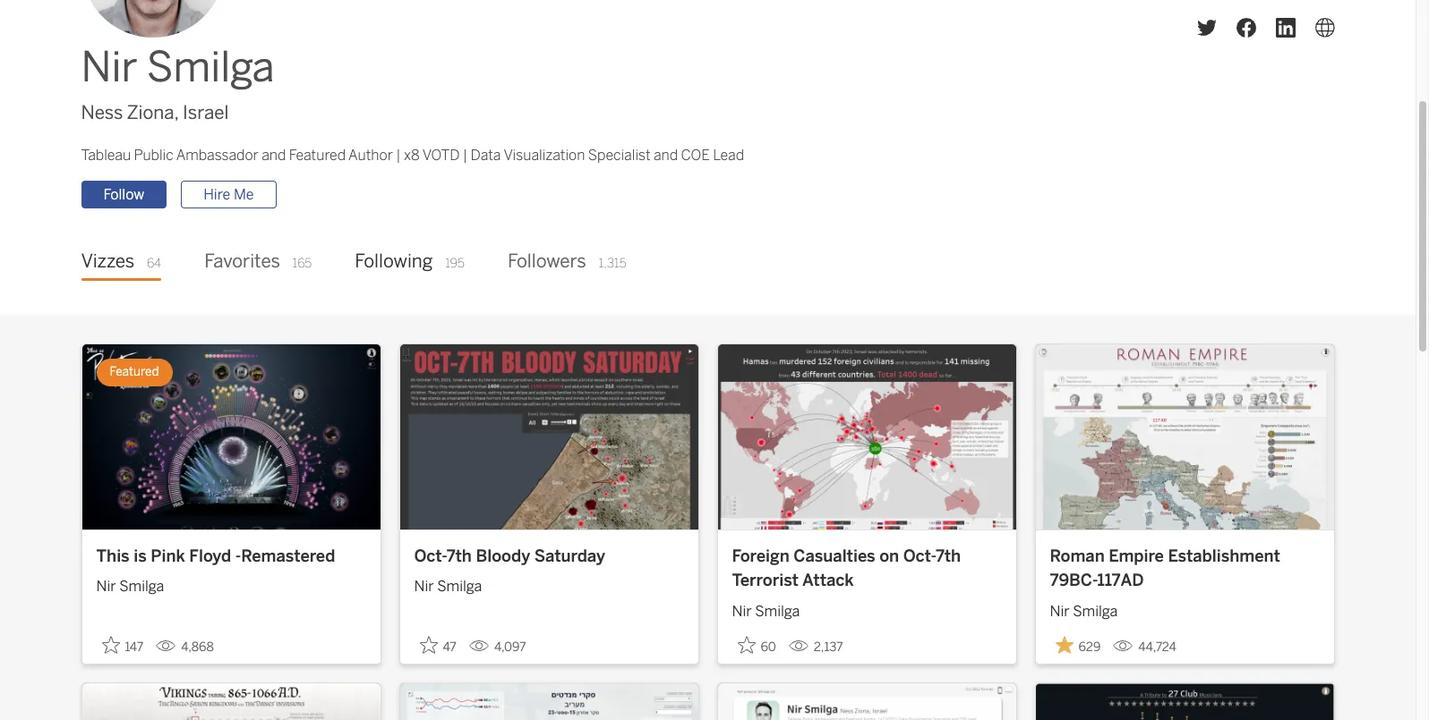 Task type: describe. For each thing, give the bounding box(es) containing it.
79bc-
[[1050, 571, 1097, 591]]

2,137 views element
[[782, 633, 850, 662]]

author
[[348, 147, 393, 164]]

hire me button
[[181, 181, 276, 209]]

1 workbook thumbnail image from the left
[[82, 345, 380, 530]]

foreign
[[732, 547, 790, 567]]

‫nir for roman empire establishment 79bc-117ad
[[1050, 603, 1070, 620]]

oct-7th bloody saturday link
[[414, 545, 684, 570]]

60
[[761, 640, 776, 655]]

x8
[[404, 147, 420, 164]]

‫nir for foreign casualties on oct-7th terrorist attack
[[732, 603, 752, 620]]

smilga‬‎ for oct-
[[437, 579, 482, 596]]

1 7th from the left
[[447, 547, 472, 567]]

4,868
[[181, 640, 214, 655]]

pink
[[151, 547, 185, 567]]

vizzes
[[81, 251, 135, 273]]

saturday
[[534, 547, 605, 567]]

twitter.com image
[[1197, 18, 1216, 38]]

2,137
[[814, 640, 843, 655]]

bloody
[[476, 547, 530, 567]]

ness ziona, israel
[[81, 102, 229, 124]]

favorites
[[204, 251, 280, 273]]

1 and from the left
[[262, 147, 286, 164]]

629
[[1079, 640, 1101, 655]]

1,315
[[599, 256, 626, 272]]

ziona,
[[127, 102, 179, 124]]

ambassador
[[176, 147, 259, 164]]

‫nir smilga‬‎ for roman
[[1050, 603, 1118, 620]]

Remove Favorite button
[[1050, 631, 1106, 661]]

featured element
[[96, 359, 173, 387]]

terrorist
[[732, 571, 799, 591]]

7th inside foreign casualties on oct-7th terrorist attack
[[936, 547, 961, 567]]

117ad
[[1097, 571, 1144, 591]]

empire
[[1109, 547, 1164, 567]]

smilga‬‎ for foreign
[[755, 603, 800, 620]]

4,868 views element
[[149, 633, 221, 662]]

follow button
[[81, 181, 167, 209]]

followers
[[508, 251, 586, 273]]

‫nir smilga‬‎ for this
[[96, 579, 164, 596]]

4,097
[[494, 640, 526, 655]]

tableau
[[81, 147, 131, 164]]

47
[[443, 640, 457, 655]]

195
[[445, 256, 465, 272]]

lead
[[713, 147, 744, 164]]

‫nir smilga‬‎ up ness ziona, israel
[[81, 43, 275, 93]]

visualization
[[504, 147, 585, 164]]

-
[[235, 547, 241, 567]]



Task type: vqa. For each thing, say whether or not it's contained in the screenshot.


Task type: locate. For each thing, give the bounding box(es) containing it.
this
[[96, 547, 130, 567]]

‫nir smilga‬‎ link for on
[[732, 594, 1002, 623]]

and right ambassador
[[262, 147, 286, 164]]

coe
[[681, 147, 710, 164]]

is
[[134, 547, 147, 567]]

7th
[[447, 547, 472, 567], [936, 547, 961, 567]]

‫nir smilga‬‎ link for bloody
[[414, 570, 684, 598]]

ness
[[81, 102, 123, 124]]

smilga‬‎ down the bloody
[[437, 579, 482, 596]]

‫nir
[[81, 43, 137, 93], [96, 579, 116, 596], [414, 579, 434, 596], [732, 603, 752, 620], [1050, 603, 1070, 620]]

1 horizontal spatial oct-
[[903, 547, 936, 567]]

roman empire establishment 79bc-117ad
[[1050, 547, 1280, 591]]

64
[[147, 256, 161, 272]]

3 workbook thumbnail image from the left
[[718, 345, 1016, 530]]

israel
[[183, 102, 229, 124]]

‫nir smilga‬‎ link down foreign casualties on oct-7th terrorist attack
[[732, 594, 1002, 623]]

‫nir smilga‬‎ down terrorist
[[732, 603, 800, 620]]

| left "data"
[[463, 147, 468, 164]]

1 horizontal spatial featured
[[289, 147, 346, 164]]

‫nir up 47 button
[[414, 579, 434, 596]]

‫nir smilga‬‎ link for pink
[[96, 570, 366, 598]]

44,724 views element
[[1106, 633, 1184, 662]]

me
[[234, 187, 254, 204]]

‫nir smilga‬‎ for foreign
[[732, 603, 800, 620]]

‫nir smilga‬‎ up 47 button
[[414, 579, 482, 596]]

1 horizontal spatial 7th
[[936, 547, 961, 567]]

workbook thumbnail image for roman
[[1036, 345, 1334, 530]]

and left the coe
[[654, 147, 678, 164]]

0 horizontal spatial oct-
[[414, 547, 447, 567]]

smilga‬‎ down "is"
[[119, 579, 164, 596]]

0 horizontal spatial and
[[262, 147, 286, 164]]

‫nir up add favorite button in the bottom right of the page
[[732, 603, 752, 620]]

featured
[[289, 147, 346, 164], [110, 365, 159, 380]]

following
[[355, 251, 433, 273]]

specialist
[[588, 147, 651, 164]]

7th left the bloody
[[447, 547, 472, 567]]

‫nir down 79bc-
[[1050, 603, 1070, 620]]

147
[[125, 640, 143, 655]]

4,097 views element
[[462, 633, 533, 662]]

‫nir smilga‬‎
[[81, 43, 275, 93], [96, 579, 164, 596], [414, 579, 482, 596], [732, 603, 800, 620], [1050, 603, 1118, 620]]

‫nir smilga‬‎ link down saturday
[[414, 570, 684, 598]]

workbook thumbnail image
[[82, 345, 380, 530], [400, 345, 698, 530], [718, 345, 1016, 530], [1036, 345, 1334, 530]]

remastered
[[241, 547, 335, 567]]

‫nir smilga‬‎ link
[[96, 570, 366, 598], [414, 570, 684, 598], [732, 594, 1002, 623], [1050, 594, 1319, 623]]

0 horizontal spatial |
[[396, 147, 401, 164]]

oct- inside foreign casualties on oct-7th terrorist attack
[[903, 547, 936, 567]]

oct- right the on
[[903, 547, 936, 567]]

‫nir smilga‬‎ for oct-
[[414, 579, 482, 596]]

2 oct- from the left
[[903, 547, 936, 567]]

oct- left the bloody
[[414, 547, 447, 567]]

workbook thumbnail image for foreign
[[718, 345, 1016, 530]]

oct-
[[414, 547, 447, 567], [903, 547, 936, 567]]

Add Favorite button
[[732, 631, 782, 661]]

hire
[[203, 187, 230, 204]]

‫nir down this in the left bottom of the page
[[96, 579, 116, 596]]

public
[[134, 147, 173, 164]]

2 and from the left
[[654, 147, 678, 164]]

smilga‬‎ up 629
[[1073, 603, 1118, 620]]

workbook thumbnail image for oct-
[[400, 345, 698, 530]]

‫nir smilga‬‎ down "is"
[[96, 579, 164, 596]]

smilga‬‎ down terrorist
[[755, 603, 800, 620]]

smilganir.medium.com image
[[1315, 18, 1335, 38]]

‫nir for oct-7th bloody saturday
[[414, 579, 434, 596]]

facebook.com image
[[1236, 18, 1256, 38]]

0 vertical spatial featured
[[289, 147, 346, 164]]

4 workbook thumbnail image from the left
[[1036, 345, 1334, 530]]

‫nir up the ness
[[81, 43, 137, 93]]

2 7th from the left
[[936, 547, 961, 567]]

1 horizontal spatial and
[[654, 147, 678, 164]]

data
[[471, 147, 501, 164]]

|
[[396, 147, 401, 164], [463, 147, 468, 164]]

smilga‬‎ up israel
[[147, 43, 275, 93]]

0 horizontal spatial featured
[[110, 365, 159, 380]]

0 horizontal spatial 7th
[[447, 547, 472, 567]]

1 vertical spatial featured
[[110, 365, 159, 380]]

linkedin.com image
[[1276, 18, 1295, 38]]

Add Favorite button
[[414, 631, 462, 661]]

roman empire establishment 79bc-117ad link
[[1050, 545, 1319, 594]]

2 workbook thumbnail image from the left
[[400, 345, 698, 530]]

‫nir for this is pink floyd -remastered
[[96, 579, 116, 596]]

and
[[262, 147, 286, 164], [654, 147, 678, 164]]

1 | from the left
[[396, 147, 401, 164]]

this is pink floyd -remastered
[[96, 547, 335, 567]]

‫nir smilga‬‎ down 79bc-
[[1050, 603, 1118, 620]]

hire me
[[203, 187, 254, 204]]

on
[[880, 547, 899, 567]]

2 | from the left
[[463, 147, 468, 164]]

votd
[[422, 147, 460, 164]]

44,724
[[1138, 640, 1177, 655]]

1 horizontal spatial |
[[463, 147, 468, 164]]

casualties
[[794, 547, 875, 567]]

‫nir smilga‬‎ link down -
[[96, 570, 366, 598]]

this is pink floyd -remastered link
[[96, 545, 366, 570]]

foreign casualties on oct-7th terrorist attack
[[732, 547, 961, 591]]

7th right the on
[[936, 547, 961, 567]]

1 oct- from the left
[[414, 547, 447, 567]]

smilga‬‎ for roman
[[1073, 603, 1118, 620]]

‫nir smilga‬‎ link down roman empire establishment 79bc-117ad
[[1050, 594, 1319, 623]]

oct-7th bloody saturday
[[414, 547, 605, 567]]

165
[[292, 256, 312, 272]]

smilga‬‎ for this
[[119, 579, 164, 596]]

‫nir smilga‬‎ link for establishment
[[1050, 594, 1319, 623]]

floyd
[[189, 547, 231, 567]]

smilga‬‎
[[147, 43, 275, 93], [119, 579, 164, 596], [437, 579, 482, 596], [755, 603, 800, 620], [1073, 603, 1118, 620]]

follow
[[103, 187, 144, 204]]

foreign casualties on oct-7th terrorist attack link
[[732, 545, 1002, 594]]

| left the x8 at left
[[396, 147, 401, 164]]

tableau public ambassador and featured author | x8 votd | data visualization specialist and coe lead
[[81, 147, 744, 164]]

attack
[[802, 571, 854, 591]]

establishment
[[1168, 547, 1280, 567]]

Add Favorite button
[[96, 631, 149, 661]]

roman
[[1050, 547, 1105, 567]]



